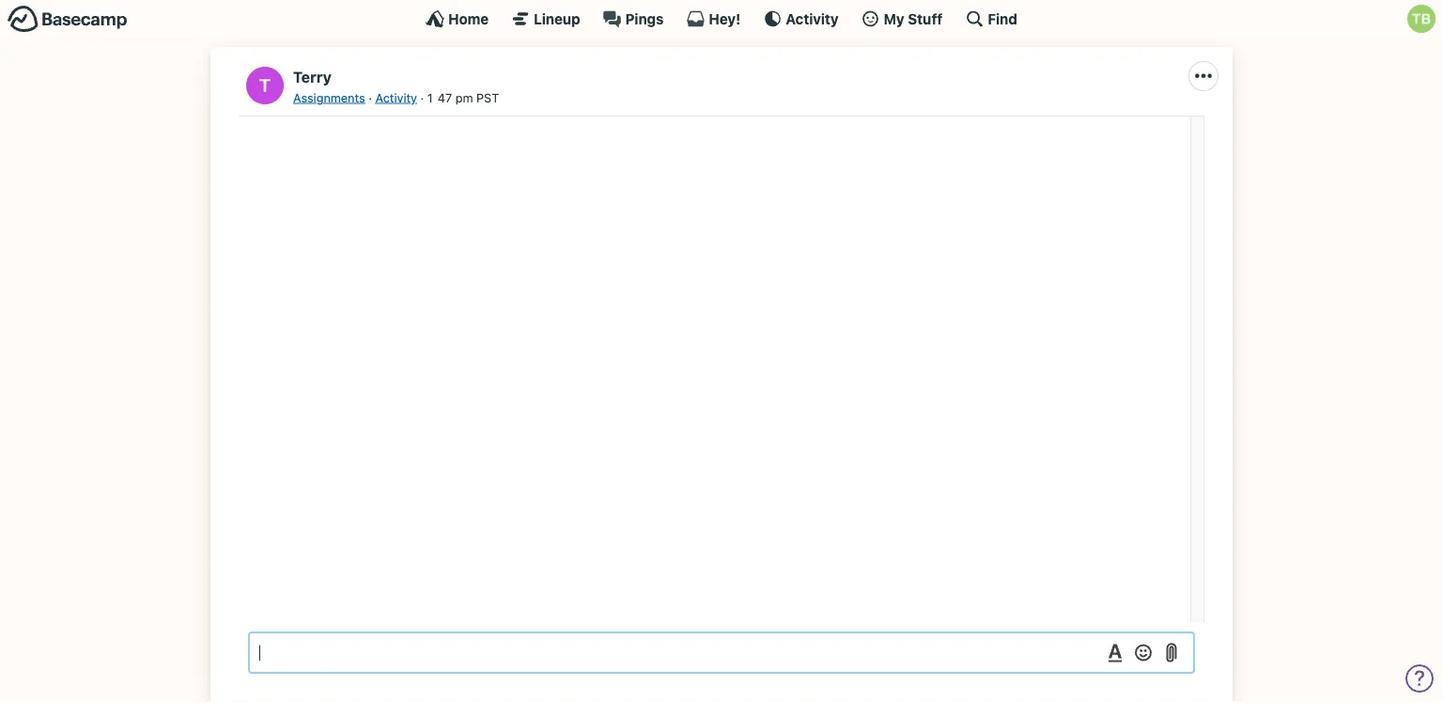 Task type: describe. For each thing, give the bounding box(es) containing it.
stuff
[[908, 10, 943, 27]]

terry
[[293, 68, 332, 86]]

activity inside terry assignments · activity · 1 47 pm pst
[[375, 90, 417, 104]]

1
[[427, 90, 433, 104]]

lineup
[[534, 10, 580, 27]]

terry image
[[246, 67, 284, 104]]

home
[[448, 10, 489, 27]]

switch accounts image
[[8, 5, 128, 34]]

my stuff button
[[861, 9, 943, 28]]

pm
[[455, 90, 473, 104]]

pings
[[626, 10, 664, 27]]

main element
[[0, 0, 1444, 37]]



Task type: vqa. For each thing, say whether or not it's contained in the screenshot.
· to the right
yes



Task type: locate. For each thing, give the bounding box(es) containing it.
1 vertical spatial activity
[[375, 90, 417, 104]]

0 vertical spatial activity link
[[763, 9, 839, 28]]

activity
[[786, 10, 839, 27], [375, 90, 417, 104]]

my stuff
[[884, 10, 943, 27]]

None text field
[[248, 632, 1195, 674]]

pst
[[477, 90, 499, 104]]

pings button
[[603, 9, 664, 28]]

1 vertical spatial activity link
[[375, 90, 417, 104]]

activity link right hey!
[[763, 9, 839, 28]]

0 vertical spatial activity
[[786, 10, 839, 27]]

1 · from the left
[[369, 90, 372, 104]]

1 horizontal spatial activity link
[[763, 9, 839, 28]]

activity left 1
[[375, 90, 417, 104]]

my
[[884, 10, 905, 27]]

2 · from the left
[[421, 90, 424, 104]]

1 horizontal spatial ·
[[421, 90, 424, 104]]

find
[[988, 10, 1018, 27]]

1 horizontal spatial activity
[[786, 10, 839, 27]]

0 horizontal spatial ·
[[369, 90, 372, 104]]

0 horizontal spatial activity
[[375, 90, 417, 104]]

assignments link
[[293, 90, 365, 104]]

terry assignments · activity · 1 47 pm pst
[[293, 68, 499, 104]]

·
[[369, 90, 372, 104], [421, 90, 424, 104]]

· left 1
[[421, 90, 424, 104]]

· right assignments
[[369, 90, 372, 104]]

assignments
[[293, 90, 365, 104]]

home link
[[426, 9, 489, 28]]

0 horizontal spatial activity link
[[375, 90, 417, 104]]

hey!
[[709, 10, 741, 27]]

activity inside main element
[[786, 10, 839, 27]]

tim burton image
[[1408, 5, 1436, 33]]

hey! button
[[686, 9, 741, 28]]

activity left my
[[786, 10, 839, 27]]

47
[[438, 90, 452, 104]]

activity link left 1
[[375, 90, 417, 104]]

find button
[[966, 9, 1018, 28]]

activity link
[[763, 9, 839, 28], [375, 90, 417, 104]]

lineup link
[[511, 9, 580, 28]]



